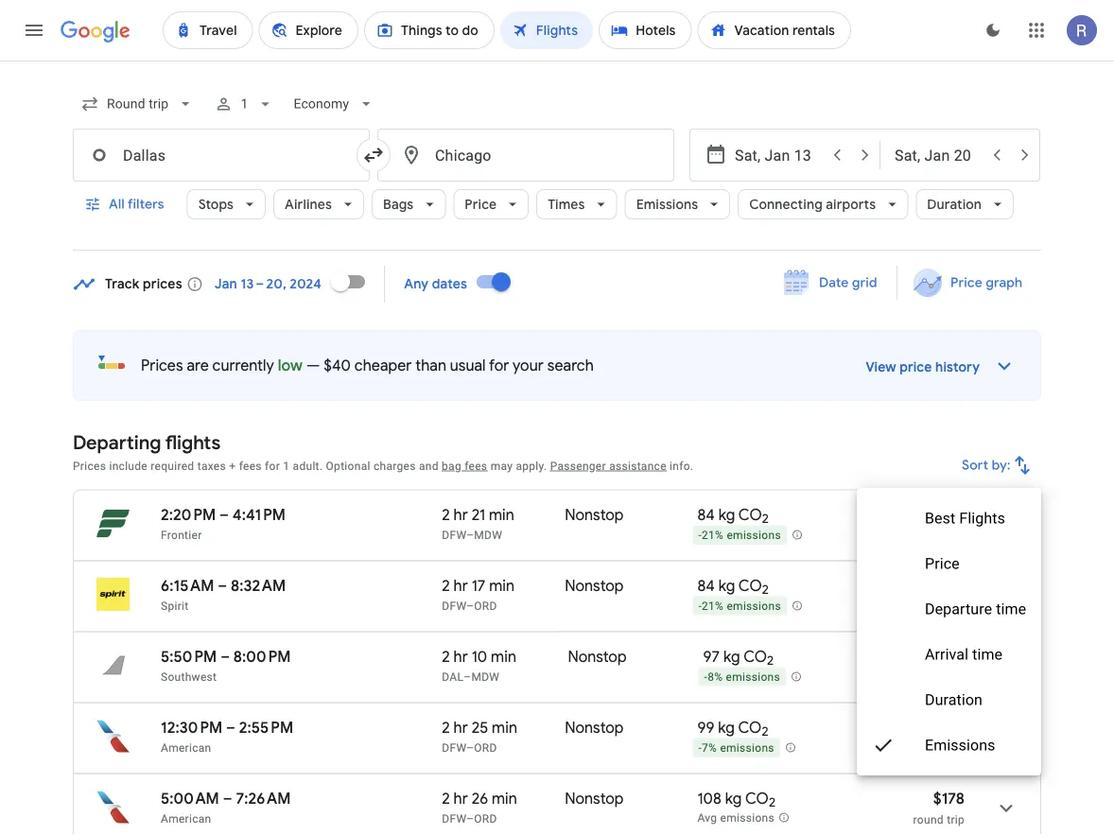 Task type: describe. For each thing, give the bounding box(es) containing it.
21
[[472, 505, 486, 525]]

nonstop flight. element for 2 hr 26 min
[[565, 789, 624, 811]]

swap origin and destination. image
[[362, 144, 385, 167]]

all filters
[[109, 196, 164, 213]]

passenger assistance button
[[550, 459, 667, 473]]

2 hr 26 min dfw – ord
[[442, 789, 518, 826]]

84 kg co 2 for 2 hr 21 min
[[698, 505, 769, 527]]

kg for 2 hr 17 min
[[719, 576, 736, 596]]

97
[[704, 647, 720, 667]]

emissions inside popup button
[[637, 196, 699, 213]]

total duration 2 hr 10 min. element
[[442, 647, 568, 670]]

2 trip from the top
[[947, 600, 965, 614]]

4:41 pm
[[233, 505, 286, 525]]

min for 2 hr 26 min
[[492, 789, 518, 809]]

track prices
[[105, 276, 182, 293]]

hr for 10
[[454, 647, 468, 667]]

bag
[[442, 459, 462, 473]]

price inside 'select your sort order.' menu
[[925, 555, 960, 573]]

avg emissions
[[698, 812, 775, 825]]

total duration 2 hr 25 min. element
[[442, 718, 565, 741]]

-21% emissions for 2 hr 17 min
[[699, 600, 782, 613]]

Departure time: 5:50 PM. text field
[[161, 647, 217, 667]]

time for departure time
[[996, 600, 1027, 618]]

26
[[472, 789, 488, 809]]

stops
[[198, 196, 234, 213]]

emissions for 2 hr 25 min
[[721, 742, 775, 755]]

date
[[820, 274, 849, 291]]

84 for 2 hr 21 min
[[698, 505, 715, 525]]

none search field containing all filters
[[73, 81, 1042, 251]]

total duration 2 hr 21 min. element
[[442, 505, 565, 528]]

connecting airports button
[[738, 182, 909, 227]]

84 for 2 hr 17 min
[[698, 576, 715, 596]]

currently
[[213, 356, 274, 376]]

2 hr 21 min dfw – mdw
[[442, 505, 515, 542]]

$178 round trip for 108
[[914, 789, 965, 827]]

Departure time: 5:00 AM. text field
[[161, 789, 219, 809]]

are
[[187, 356, 209, 376]]

– inside 6:15 am – 8:32 am spirit
[[218, 576, 227, 596]]

38 US dollars text field
[[940, 505, 965, 525]]

grid
[[853, 274, 878, 291]]

connecting airports
[[750, 196, 877, 213]]

airports
[[826, 196, 877, 213]]

search
[[548, 356, 594, 376]]

dal
[[442, 670, 464, 684]]

time for arrival time
[[973, 646, 1003, 664]]

nonstop for 2 hr 10 min
[[568, 647, 627, 667]]

prices are currently low — $40 cheaper than usual for your search
[[141, 356, 594, 376]]

leaves dallas/fort worth international airport at 5:00 am on saturday, january 13 and arrives at o'hare international airport at 7:26 am on saturday, january 13. element
[[161, 789, 291, 809]]

leaves dallas love field at 5:50 pm on saturday, january 13 and arrives at chicago midway international airport at 8:00 pm on saturday, january 13. element
[[161, 647, 291, 667]]

6:15 am – 8:32 am spirit
[[161, 576, 286, 613]]

view price history
[[866, 359, 980, 376]]

graph
[[986, 274, 1023, 291]]

Departure time: 6:15 AM. text field
[[161, 576, 214, 596]]

2 inside 2 hr 25 min dfw – ord
[[442, 718, 450, 738]]

-7% emissions
[[699, 742, 775, 755]]

learn more about tracked prices image
[[186, 276, 203, 293]]

sort by: button
[[955, 443, 1042, 488]]

american for 5:00 am
[[161, 812, 212, 826]]

prices
[[143, 276, 182, 293]]

price inside button
[[951, 274, 983, 291]]

6:15 am
[[161, 576, 214, 596]]

departure time
[[925, 600, 1027, 618]]

4 round from the top
[[914, 813, 944, 827]]

may
[[491, 459, 513, 473]]

co for 2 hr 25 min
[[739, 718, 762, 738]]

any dates
[[404, 276, 468, 293]]

5:50 pm
[[161, 647, 217, 667]]

bags
[[383, 196, 414, 213]]

1 vertical spatial for
[[265, 459, 280, 473]]

prices include required taxes + fees for 1 adult. optional charges and bag fees may apply. passenger assistance
[[73, 459, 667, 473]]

dfw for 2 hr 26 min
[[442, 812, 467, 826]]

arrival time
[[925, 646, 1003, 664]]

nonstop flight. element for 2 hr 17 min
[[565, 576, 624, 599]]

jan 13 – 20, 2024
[[215, 276, 322, 293]]

ord for 17
[[474, 600, 497, 613]]

jan
[[215, 276, 238, 293]]

hr for 21
[[454, 505, 468, 525]]

change appearance image
[[971, 8, 1016, 53]]

unavailable
[[885, 666, 965, 686]]

by:
[[993, 457, 1012, 474]]

price
[[900, 359, 933, 376]]

departing
[[73, 431, 161, 455]]

Departure text field
[[735, 130, 822, 181]]

prices for prices include required taxes + fees for 1 adult. optional charges and bag fees may apply. passenger assistance
[[73, 459, 106, 473]]

this price for this flight doesn't include overhead bin access. if you need a carry-on bag, use the bags filter to update prices. image
[[917, 503, 940, 526]]

2 inside 2 hr 10 min dal – mdw
[[442, 647, 450, 667]]

departure
[[925, 600, 993, 618]]

kg for 2 hr 26 min
[[726, 789, 742, 809]]

price inside popup button
[[465, 196, 497, 213]]

10
[[472, 647, 488, 667]]

- for 2 hr 21 min
[[699, 529, 702, 542]]

emissions for 2 hr 21 min
[[727, 529, 782, 542]]

$178 for 108
[[934, 789, 965, 809]]

1 fees from the left
[[239, 459, 262, 473]]

5:50 pm – 8:00 pm southwest
[[161, 647, 291, 684]]

ord for 26
[[474, 812, 497, 826]]

leaves dallas/fort worth international airport at 2:20 pm on saturday, january 13 and arrives at chicago midway international airport at 4:41 pm on saturday, january 13. element
[[161, 505, 286, 525]]

co for 2 hr 21 min
[[739, 505, 763, 525]]

2:20 pm – 4:41 pm frontier
[[161, 505, 286, 542]]

flights
[[165, 431, 221, 455]]

8:00 pm
[[234, 647, 291, 667]]

min for 2 hr 25 min
[[492, 718, 518, 738]]

1 button
[[207, 81, 282, 127]]

2024
[[290, 276, 322, 293]]

1 round from the top
[[914, 529, 944, 543]]

– inside the 12:30 pm – 2:55 pm american
[[226, 718, 236, 738]]

hr for 17
[[454, 576, 468, 596]]

Arrival time: 4:41 PM. text field
[[233, 505, 286, 525]]

filters
[[128, 196, 164, 213]]

mdw for 21
[[474, 529, 503, 542]]

– inside the 5:50 pm – 8:00 pm southwest
[[221, 647, 230, 667]]

1 inside departing flights main content
[[283, 459, 290, 473]]

co for 2 hr 17 min
[[739, 576, 763, 596]]

date grid
[[820, 274, 878, 291]]

nonstop flight. element for 2 hr 21 min
[[565, 505, 624, 528]]

track
[[105, 276, 140, 293]]

spirit
[[161, 600, 189, 613]]

loading results progress bar
[[0, 61, 1115, 64]]

– inside 2 hr 17 min dfw – ord
[[467, 600, 474, 613]]

2 hr 10 min dal – mdw
[[442, 647, 517, 684]]

stops button
[[187, 182, 266, 227]]

$178 round trip for 99
[[914, 718, 965, 756]]

emissions radio item
[[857, 723, 1042, 768]]

2 inside 2 hr 26 min dfw – ord
[[442, 789, 450, 809]]

-21% emissions for 2 hr 21 min
[[699, 529, 782, 542]]

low
[[278, 356, 303, 376]]

price inside "price unavailable"
[[929, 647, 965, 667]]

7%
[[702, 742, 717, 755]]

nonstop flight. element for 2 hr 10 min
[[568, 647, 627, 670]]

- for 2 hr 10 min
[[705, 671, 708, 684]]

8:32 am
[[231, 576, 286, 596]]

view
[[866, 359, 897, 376]]

kg for 2 hr 21 min
[[719, 505, 736, 525]]

2:20 pm
[[161, 505, 216, 525]]

price graph
[[951, 274, 1023, 291]]

any
[[404, 276, 429, 293]]

– inside 5:00 am – 7:26 am american
[[223, 789, 232, 809]]

apply.
[[516, 459, 547, 473]]

+
[[229, 459, 236, 473]]

departing flights main content
[[73, 259, 1042, 836]]

flight details. leaves dallas/fort worth international airport at 5:00 am on saturday, january 13 and arrives at o'hare international airport at 7:26 am on saturday, january 13. image
[[984, 786, 1030, 831]]



Task type: locate. For each thing, give the bounding box(es) containing it.
dfw down total duration 2 hr 21 min. element
[[442, 529, 467, 542]]

1 vertical spatial 1
[[283, 459, 290, 473]]

for left the adult.
[[265, 459, 280, 473]]

emissions
[[727, 529, 782, 542], [727, 600, 782, 613], [726, 671, 781, 684], [721, 742, 775, 755], [721, 812, 775, 825]]

None text field
[[73, 129, 370, 182]]

leaves dallas/fort worth international airport at 6:15 am on saturday, january 13 and arrives at o'hare international airport at 8:32 am on saturday, january 13. element
[[161, 576, 286, 596]]

0 vertical spatial american
[[161, 741, 212, 755]]

round trip down best
[[914, 529, 965, 543]]

– left 2:55 pm
[[226, 718, 236, 738]]

0 vertical spatial -21% emissions
[[699, 529, 782, 542]]

airlines button
[[274, 182, 364, 227]]

time right the arrival
[[973, 646, 1003, 664]]

-
[[699, 529, 702, 542], [699, 600, 702, 613], [705, 671, 708, 684], [699, 742, 702, 755]]

0 horizontal spatial 1
[[241, 96, 248, 112]]

2 $178 from the top
[[934, 789, 965, 809]]

5:00 am – 7:26 am american
[[161, 789, 291, 826]]

1 vertical spatial time
[[973, 646, 1003, 664]]

sort by:
[[963, 457, 1012, 474]]

co for 2 hr 26 min
[[746, 789, 769, 809]]

hr inside 2 hr 21 min dfw – mdw
[[454, 505, 468, 525]]

sort
[[963, 457, 989, 474]]

min for 2 hr 21 min
[[489, 505, 515, 525]]

duration inside 'select your sort order.' menu
[[925, 691, 983, 709]]

2 hr 25 min dfw – ord
[[442, 718, 518, 755]]

price unavailable
[[885, 647, 965, 686]]

1 inside 1 'popup button'
[[241, 96, 248, 112]]

84 kg co 2
[[698, 505, 769, 527], [698, 576, 769, 598]]

1 vertical spatial $178 round trip
[[914, 789, 965, 827]]

0 vertical spatial round trip
[[914, 529, 965, 543]]

duration down 'unavailable'
[[925, 691, 983, 709]]

avg
[[698, 812, 718, 825]]

178 US dollars text field
[[934, 789, 965, 809]]

best
[[925, 510, 956, 528]]

hr left 10
[[454, 647, 468, 667]]

1 vertical spatial 84
[[698, 576, 715, 596]]

3 trip from the top
[[947, 742, 965, 756]]

Arrival time: 2:55 PM. text field
[[239, 718, 294, 738]]

mdw inside 2 hr 10 min dal – mdw
[[472, 670, 500, 684]]

21% for 2 hr 21 min
[[702, 529, 724, 542]]

2 inside 99 kg co 2
[[762, 724, 769, 740]]

nonstop flight. element for 2 hr 25 min
[[565, 718, 624, 741]]

hr inside 2 hr 26 min dfw – ord
[[454, 789, 468, 809]]

nonstop
[[565, 505, 624, 525], [565, 576, 624, 596], [568, 647, 627, 667], [565, 718, 624, 738], [565, 789, 624, 809]]

times
[[548, 196, 585, 213]]

None field
[[73, 87, 203, 121], [286, 87, 383, 121], [73, 87, 203, 121], [286, 87, 383, 121]]

0 vertical spatial for
[[489, 356, 509, 376]]

0 vertical spatial $178
[[934, 718, 965, 738]]

round down best
[[914, 529, 944, 543]]

0 vertical spatial 21%
[[702, 529, 724, 542]]

nonstop for 2 hr 21 min
[[565, 505, 624, 525]]

dfw inside 2 hr 21 min dfw – mdw
[[442, 529, 467, 542]]

1 vertical spatial mdw
[[472, 670, 500, 684]]

date grid button
[[770, 266, 893, 300]]

mdw down 10
[[472, 670, 500, 684]]

kg for 2 hr 25 min
[[718, 718, 735, 738]]

– inside 2 hr 26 min dfw – ord
[[467, 812, 474, 826]]

nonstop for 2 hr 26 min
[[565, 789, 624, 809]]

hr inside 2 hr 10 min dal – mdw
[[454, 647, 468, 667]]

total duration 2 hr 17 min. element
[[442, 576, 565, 599]]

1 $178 round trip from the top
[[914, 718, 965, 756]]

co inside 97 kg co 2
[[744, 647, 768, 667]]

0 vertical spatial emissions
[[637, 196, 699, 213]]

-21% emissions
[[699, 529, 782, 542], [699, 600, 782, 613]]

price graph button
[[902, 266, 1038, 300]]

fees right bag
[[465, 459, 488, 473]]

0 vertical spatial duration
[[928, 196, 982, 213]]

trip up the "arrival time"
[[947, 600, 965, 614]]

frontier
[[161, 529, 202, 542]]

2 84 kg co 2 from the top
[[698, 576, 769, 598]]

13 – 20,
[[241, 276, 287, 293]]

min
[[489, 505, 515, 525], [489, 576, 515, 596], [491, 647, 517, 667], [492, 718, 518, 738], [492, 789, 518, 809]]

prices left the are
[[141, 356, 183, 376]]

leaves dallas/fort worth international airport at 12:30 pm on saturday, january 13 and arrives at o'hare international airport at 2:55 pm on saturday, january 13. element
[[161, 718, 294, 738]]

emissions for 2 hr 17 min
[[727, 600, 782, 613]]

time
[[996, 600, 1027, 618], [973, 646, 1003, 664]]

2 hr from the top
[[454, 576, 468, 596]]

american inside 5:00 am – 7:26 am american
[[161, 812, 212, 826]]

select your sort order. menu
[[857, 488, 1042, 776]]

1 84 from the top
[[698, 505, 715, 525]]

1 21% from the top
[[702, 529, 724, 542]]

cheaper
[[355, 356, 412, 376]]

american for 12:30 pm
[[161, 741, 212, 755]]

kg
[[719, 505, 736, 525], [719, 576, 736, 596], [724, 647, 741, 667], [718, 718, 735, 738], [726, 789, 742, 809]]

None search field
[[73, 81, 1042, 251]]

co for 2 hr 10 min
[[744, 647, 768, 667]]

5 hr from the top
[[454, 789, 468, 809]]

2 inside 2 hr 17 min dfw – ord
[[442, 576, 450, 596]]

and
[[419, 459, 439, 473]]

ord down 25
[[474, 741, 497, 755]]

1 vertical spatial emissions
[[925, 737, 996, 755]]

min right 26
[[492, 789, 518, 809]]

mdw for 10
[[472, 670, 500, 684]]

1 vertical spatial round trip
[[914, 600, 965, 614]]

$178 round trip down 'unavailable'
[[914, 718, 965, 756]]

connecting
[[750, 196, 823, 213]]

bag fees button
[[442, 459, 488, 473]]

times button
[[537, 182, 618, 227]]

find the best price region
[[73, 259, 1042, 315]]

co inside 108 kg co 2
[[746, 789, 769, 809]]

dfw
[[442, 529, 467, 542], [442, 600, 467, 613], [442, 741, 467, 755], [442, 812, 467, 826]]

8%
[[708, 671, 723, 684]]

trip down $178 text field
[[947, 813, 965, 827]]

4 dfw from the top
[[442, 812, 467, 826]]

3 round from the top
[[914, 742, 944, 756]]

prices
[[141, 356, 183, 376], [73, 459, 106, 473]]

0 horizontal spatial for
[[265, 459, 280, 473]]

hr for 26
[[454, 789, 468, 809]]

emissions
[[637, 196, 699, 213], [925, 737, 996, 755]]

0 vertical spatial time
[[996, 600, 1027, 618]]

airlines
[[285, 196, 332, 213]]

1 trip from the top
[[947, 529, 965, 543]]

flights
[[960, 510, 1006, 528]]

min for 2 hr 10 min
[[491, 647, 517, 667]]

required
[[151, 459, 194, 473]]

Arrival time: 8:00 PM. text field
[[234, 647, 291, 667]]

dates
[[432, 276, 468, 293]]

min right 25
[[492, 718, 518, 738]]

hr left 26
[[454, 789, 468, 809]]

fees right +
[[239, 459, 262, 473]]

99 kg co 2
[[698, 718, 769, 740]]

nonstop for 2 hr 17 min
[[565, 576, 624, 596]]

3 ord from the top
[[474, 812, 497, 826]]

prices down departing
[[73, 459, 106, 473]]

1 horizontal spatial fees
[[465, 459, 488, 473]]

– inside 2 hr 21 min dfw – mdw
[[467, 529, 474, 542]]

2 vertical spatial ord
[[474, 812, 497, 826]]

1 dfw from the top
[[442, 529, 467, 542]]

hr left 21
[[454, 505, 468, 525]]

- for 2 hr 17 min
[[699, 600, 702, 613]]

dfw down total duration 2 hr 17 min. element
[[442, 600, 467, 613]]

taxes
[[197, 459, 226, 473]]

dfw inside 2 hr 25 min dfw – ord
[[442, 741, 467, 755]]

min inside 2 hr 17 min dfw – ord
[[489, 576, 515, 596]]

include
[[109, 459, 148, 473]]

main menu image
[[23, 19, 45, 42]]

view price history image
[[982, 344, 1028, 389]]

american down 5:00 am
[[161, 812, 212, 826]]

– left arrival time: 7:26 am. "text field"
[[223, 789, 232, 809]]

ord inside 2 hr 25 min dfw – ord
[[474, 741, 497, 755]]

– inside 2 hr 25 min dfw – ord
[[467, 741, 474, 755]]

1 vertical spatial duration
[[925, 691, 983, 709]]

$178 for 99
[[934, 718, 965, 738]]

1 vertical spatial -21% emissions
[[699, 600, 782, 613]]

1 vertical spatial 21%
[[702, 600, 724, 613]]

–
[[220, 505, 229, 525], [467, 529, 474, 542], [218, 576, 227, 596], [467, 600, 474, 613], [221, 647, 230, 667], [464, 670, 472, 684], [226, 718, 236, 738], [467, 741, 474, 755], [223, 789, 232, 809], [467, 812, 474, 826]]

your
[[513, 356, 544, 376]]

emissions for 2 hr 10 min
[[726, 671, 781, 684]]

ord down 17
[[474, 600, 497, 613]]

1 horizontal spatial prices
[[141, 356, 183, 376]]

97 kg co 2
[[704, 647, 774, 669]]

0 horizontal spatial emissions
[[637, 196, 699, 213]]

hr inside 2 hr 17 min dfw – ord
[[454, 576, 468, 596]]

charges
[[374, 459, 416, 473]]

min inside 2 hr 21 min dfw – mdw
[[489, 505, 515, 525]]

$178 down emissions radio item
[[934, 789, 965, 809]]

co
[[739, 505, 763, 525], [739, 576, 763, 596], [744, 647, 768, 667], [739, 718, 762, 738], [746, 789, 769, 809]]

duration down return text box
[[928, 196, 982, 213]]

dfw inside 2 hr 26 min dfw – ord
[[442, 812, 467, 826]]

1 vertical spatial 84 kg co 2
[[698, 576, 769, 598]]

dfw for 2 hr 25 min
[[442, 741, 467, 755]]

american down 12:30 pm
[[161, 741, 212, 755]]

2 round from the top
[[914, 600, 944, 614]]

1 vertical spatial ord
[[474, 741, 497, 755]]

3 hr from the top
[[454, 647, 468, 667]]

2 inside 2 hr 21 min dfw – mdw
[[442, 505, 450, 525]]

min inside 2 hr 25 min dfw – ord
[[492, 718, 518, 738]]

2 round trip from the top
[[914, 600, 965, 614]]

duration button
[[916, 182, 1015, 227]]

0 horizontal spatial prices
[[73, 459, 106, 473]]

dfw inside 2 hr 17 min dfw – ord
[[442, 600, 467, 613]]

7:26 am
[[236, 789, 291, 809]]

round
[[914, 529, 944, 543], [914, 600, 944, 614], [914, 742, 944, 756], [914, 813, 944, 827]]

round trip for 2 hr 21 min
[[914, 529, 965, 543]]

99
[[698, 718, 715, 738]]

adult.
[[293, 459, 323, 473]]

trip down the best flights
[[947, 529, 965, 543]]

1 vertical spatial prices
[[73, 459, 106, 473]]

1 vertical spatial american
[[161, 812, 212, 826]]

21%
[[702, 529, 724, 542], [702, 600, 724, 613]]

round up $178 text field
[[914, 742, 944, 756]]

2 -21% emissions from the top
[[699, 600, 782, 613]]

– down 25
[[467, 741, 474, 755]]

for left the your
[[489, 356, 509, 376]]

5:00 am
[[161, 789, 219, 809]]

dfw down total duration 2 hr 26 min. element
[[442, 812, 467, 826]]

co inside 99 kg co 2
[[739, 718, 762, 738]]

emissions up $178 text field
[[925, 737, 996, 755]]

min inside 2 hr 10 min dal – mdw
[[491, 647, 517, 667]]

emissions right 'times' popup button
[[637, 196, 699, 213]]

ord inside 2 hr 17 min dfw – ord
[[474, 600, 497, 613]]

Departure time: 12:30 PM. text field
[[161, 718, 223, 738]]

southwest
[[161, 670, 217, 684]]

mdw down 21
[[474, 529, 503, 542]]

– left 4:41 pm
[[220, 505, 229, 525]]

min right 17
[[489, 576, 515, 596]]

1 round trip from the top
[[914, 529, 965, 543]]

1 84 kg co 2 from the top
[[698, 505, 769, 527]]

2 inside 97 kg co 2
[[768, 653, 774, 669]]

prices for prices are currently low — $40 cheaper than usual for your search
[[141, 356, 183, 376]]

american inside the 12:30 pm – 2:55 pm american
[[161, 741, 212, 755]]

1 vertical spatial $178
[[934, 789, 965, 809]]

Departure time: 2:20 PM. text field
[[161, 505, 216, 525]]

Arrival time: 7:26 AM. text field
[[236, 789, 291, 809]]

round trip for 2 hr 17 min
[[914, 600, 965, 614]]

0 vertical spatial mdw
[[474, 529, 503, 542]]

ord for 25
[[474, 741, 497, 755]]

1 -21% emissions from the top
[[699, 529, 782, 542]]

0 vertical spatial 84 kg co 2
[[698, 505, 769, 527]]

1 $178 from the top
[[934, 718, 965, 738]]

for
[[489, 356, 509, 376], [265, 459, 280, 473]]

1 horizontal spatial emissions
[[925, 737, 996, 755]]

2 21% from the top
[[702, 600, 724, 613]]

0 vertical spatial 1
[[241, 96, 248, 112]]

best flights
[[925, 510, 1006, 528]]

dfw down "total duration 2 hr 25 min." element
[[442, 741, 467, 755]]

108 kg co 2
[[698, 789, 776, 811]]

– down 21
[[467, 529, 474, 542]]

passenger
[[550, 459, 606, 473]]

2 $178 round trip from the top
[[914, 789, 965, 827]]

kg inside 97 kg co 2
[[724, 647, 741, 667]]

nonstop for 2 hr 25 min
[[565, 718, 624, 738]]

– inside 2 hr 10 min dal – mdw
[[464, 670, 472, 684]]

min right 21
[[489, 505, 515, 525]]

bags button
[[372, 182, 446, 227]]

kg inside 108 kg co 2
[[726, 789, 742, 809]]

None text field
[[378, 129, 675, 182]]

17
[[472, 576, 486, 596]]

3 dfw from the top
[[442, 741, 467, 755]]

hr inside 2 hr 25 min dfw – ord
[[454, 718, 468, 738]]

– right 6:15 am on the left bottom
[[218, 576, 227, 596]]

– down 26
[[467, 812, 474, 826]]

trip up $178 text field
[[947, 742, 965, 756]]

$178 round trip down emissions radio item
[[914, 789, 965, 827]]

– right 5:50 pm in the left bottom of the page
[[221, 647, 230, 667]]

12:30 pm – 2:55 pm american
[[161, 718, 294, 755]]

nonstop flight. element
[[565, 505, 624, 528], [565, 576, 624, 599], [568, 647, 627, 670], [565, 718, 624, 741], [565, 789, 624, 811]]

– inside '2:20 pm – 4:41 pm frontier'
[[220, 505, 229, 525]]

0 vertical spatial ord
[[474, 600, 497, 613]]

emissions inside radio item
[[925, 737, 996, 755]]

$38
[[940, 505, 965, 525]]

$178
[[934, 718, 965, 738], [934, 789, 965, 809]]

american
[[161, 741, 212, 755], [161, 812, 212, 826]]

– down total duration 2 hr 10 min. element
[[464, 670, 472, 684]]

round up the arrival
[[914, 600, 944, 614]]

round trip up the arrival
[[914, 600, 965, 614]]

round down $178 text field
[[914, 813, 944, 827]]

2 hr 17 min dfw – ord
[[442, 576, 515, 613]]

0 vertical spatial prices
[[141, 356, 183, 376]]

emissions button
[[625, 182, 731, 227]]

dfw for 2 hr 17 min
[[442, 600, 467, 613]]

$40
[[324, 356, 351, 376]]

total duration 2 hr 26 min. element
[[442, 789, 565, 811]]

hr left 25
[[454, 718, 468, 738]]

min inside 2 hr 26 min dfw – ord
[[492, 789, 518, 809]]

than
[[416, 356, 447, 376]]

2 dfw from the top
[[442, 600, 467, 613]]

2 ord from the top
[[474, 741, 497, 755]]

21% for 2 hr 17 min
[[702, 600, 724, 613]]

Return text field
[[895, 130, 982, 181]]

2 84 from the top
[[698, 576, 715, 596]]

duration inside popup button
[[928, 196, 982, 213]]

1 american from the top
[[161, 741, 212, 755]]

history
[[936, 359, 980, 376]]

mdw inside 2 hr 21 min dfw – mdw
[[474, 529, 503, 542]]

1 horizontal spatial 1
[[283, 459, 290, 473]]

- for 2 hr 25 min
[[699, 742, 702, 755]]

1 horizontal spatial for
[[489, 356, 509, 376]]

0 vertical spatial $178 round trip
[[914, 718, 965, 756]]

– down 17
[[467, 600, 474, 613]]

time right departure
[[996, 600, 1027, 618]]

hr
[[454, 505, 468, 525], [454, 576, 468, 596], [454, 647, 468, 667], [454, 718, 468, 738], [454, 789, 468, 809]]

all
[[109, 196, 125, 213]]

1 ord from the top
[[474, 600, 497, 613]]

kg for 2 hr 10 min
[[724, 647, 741, 667]]

kg inside 99 kg co 2
[[718, 718, 735, 738]]

hr left 17
[[454, 576, 468, 596]]

4 trip from the top
[[947, 813, 965, 827]]

dfw for 2 hr 21 min
[[442, 529, 467, 542]]

Arrival time: 8:32 AM. text field
[[231, 576, 286, 596]]

ord inside 2 hr 26 min dfw – ord
[[474, 812, 497, 826]]

2 american from the top
[[161, 812, 212, 826]]

hr for 25
[[454, 718, 468, 738]]

84 kg co 2 for 2 hr 17 min
[[698, 576, 769, 598]]

2 fees from the left
[[465, 459, 488, 473]]

0 vertical spatial 84
[[698, 505, 715, 525]]

min right 10
[[491, 647, 517, 667]]

all filters button
[[73, 182, 179, 227]]

4 hr from the top
[[454, 718, 468, 738]]

arrival
[[925, 646, 969, 664]]

fees
[[239, 459, 262, 473], [465, 459, 488, 473]]

1 hr from the top
[[454, 505, 468, 525]]

2 inside 108 kg co 2
[[769, 795, 776, 811]]

0 horizontal spatial fees
[[239, 459, 262, 473]]

ord down 26
[[474, 812, 497, 826]]

$178 down 'unavailable'
[[934, 718, 965, 738]]

min for 2 hr 17 min
[[489, 576, 515, 596]]



Task type: vqa. For each thing, say whether or not it's contained in the screenshot.
suggest an edit on 1800 e heim ave button
no



